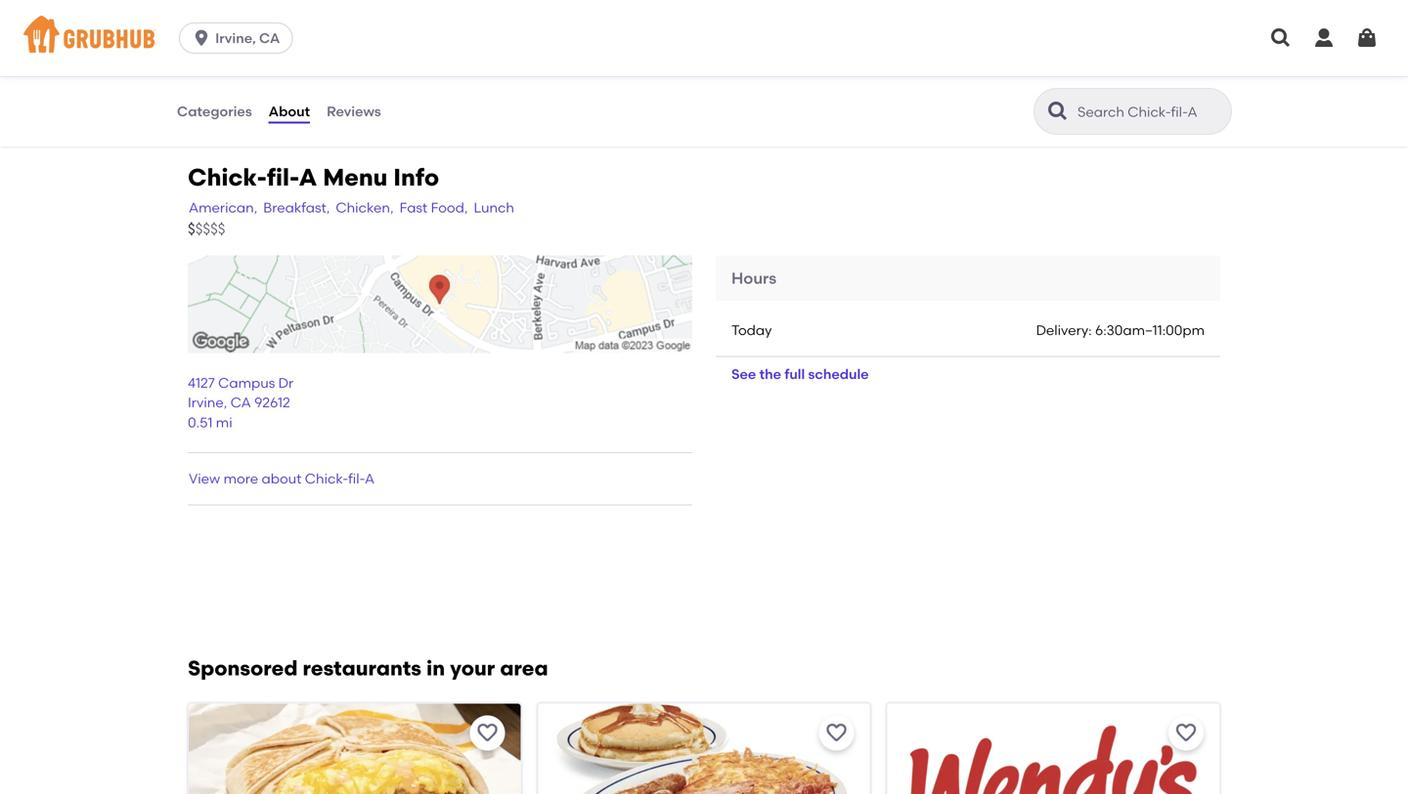 Task type: describe. For each thing, give the bounding box(es) containing it.
about
[[269, 103, 310, 120]]

2 svg image from the left
[[1355, 26, 1379, 50]]

1 horizontal spatial svg image
[[1312, 26, 1336, 50]]

0 horizontal spatial chick-
[[188, 163, 267, 191]]

food,
[[431, 199, 468, 216]]

$
[[188, 220, 195, 238]]

view more about chick-fil-a
[[189, 471, 375, 487]]

save this restaurant button for "wendy's logo"
[[1168, 716, 1204, 751]]

svg image inside 'irvine, ca' button
[[192, 28, 211, 48]]

$$$$$
[[188, 220, 225, 238]]

chicken, button
[[335, 197, 395, 219]]

your
[[450, 656, 495, 681]]

chicken,
[[336, 199, 394, 216]]

ca inside the 4127 campus dr irvine , ca 92612 0.51 mi
[[230, 395, 251, 411]]

mi
[[216, 415, 232, 431]]

american, button
[[188, 197, 258, 219]]

categories
[[177, 103, 252, 120]]

save this restaurant image for save this restaurant button related to the taco bell logo at the bottom of the page
[[476, 722, 499, 745]]

,
[[224, 395, 227, 411]]

fast
[[399, 199, 428, 216]]

today
[[731, 322, 772, 339]]

irvine, ca
[[215, 30, 280, 46]]

dr
[[278, 375, 294, 391]]

delivery:
[[1036, 322, 1092, 339]]

restaurants
[[303, 656, 421, 681]]

taco bell logo image
[[189, 704, 521, 795]]

view
[[189, 471, 220, 487]]

92612
[[254, 395, 290, 411]]

chick-fil-a menu info
[[188, 163, 439, 191]]

area
[[500, 656, 548, 681]]

save this restaurant image for save this restaurant button for "wendy's logo"
[[1174, 722, 1198, 745]]

irvine, ca button
[[179, 22, 301, 54]]

1 horizontal spatial chick-
[[305, 471, 348, 487]]

irvine
[[188, 395, 224, 411]]



Task type: vqa. For each thing, say whether or not it's contained in the screenshot.
2nd caret left icon from the bottom
no



Task type: locate. For each thing, give the bounding box(es) containing it.
1 horizontal spatial svg image
[[1355, 26, 1379, 50]]

lunch
[[474, 199, 514, 216]]

4127
[[188, 375, 215, 391]]

american, breakfast, chicken, fast food, lunch
[[189, 199, 514, 216]]

save this restaurant button
[[470, 716, 505, 751], [819, 716, 854, 751], [1168, 716, 1204, 751]]

see
[[731, 366, 756, 383]]

sponsored restaurants in your area
[[188, 656, 548, 681]]

2 save this restaurant image from the left
[[1174, 722, 1198, 745]]

1 svg image from the left
[[1269, 26, 1293, 50]]

fil-
[[267, 163, 299, 191], [348, 471, 365, 487]]

0 horizontal spatial fil-
[[267, 163, 299, 191]]

see the full schedule
[[731, 366, 869, 383]]

ca right irvine,
[[259, 30, 280, 46]]

6:30am–11:00pm
[[1095, 322, 1205, 339]]

svg image
[[1269, 26, 1293, 50], [1355, 26, 1379, 50]]

sponsored
[[188, 656, 298, 681]]

wendy's logo image
[[888, 704, 1219, 795]]

svg image
[[1312, 26, 1336, 50], [192, 28, 211, 48]]

0 horizontal spatial svg image
[[1269, 26, 1293, 50]]

1 vertical spatial ca
[[230, 395, 251, 411]]

lunch button
[[473, 197, 515, 219]]

1 horizontal spatial fil-
[[348, 471, 365, 487]]

a right about
[[365, 471, 375, 487]]

save this restaurant image
[[476, 722, 499, 745], [1174, 722, 1198, 745]]

0 horizontal spatial svg image
[[192, 28, 211, 48]]

in
[[426, 656, 445, 681]]

categories button
[[176, 76, 253, 147]]

delivery: 6:30am–11:00pm
[[1036, 322, 1205, 339]]

breakfast,
[[263, 199, 330, 216]]

save this restaurant button for the taco bell logo at the bottom of the page
[[470, 716, 505, 751]]

1 save this restaurant image from the left
[[476, 722, 499, 745]]

3 save this restaurant button from the left
[[1168, 716, 1204, 751]]

more
[[223, 471, 258, 487]]

1 horizontal spatial save this restaurant button
[[819, 716, 854, 751]]

0 horizontal spatial a
[[299, 163, 317, 191]]

campus
[[218, 375, 275, 391]]

fil- right about
[[348, 471, 365, 487]]

0.51
[[188, 415, 213, 431]]

0 vertical spatial ca
[[259, 30, 280, 46]]

ihop logo image
[[538, 704, 870, 795]]

main navigation navigation
[[0, 0, 1408, 76]]

1 vertical spatial chick-
[[305, 471, 348, 487]]

reviews
[[327, 103, 381, 120]]

save this restaurant button for the ihop logo
[[819, 716, 854, 751]]

0 horizontal spatial save this restaurant image
[[476, 722, 499, 745]]

info
[[393, 163, 439, 191]]

1 horizontal spatial ca
[[259, 30, 280, 46]]

a up breakfast,
[[299, 163, 317, 191]]

schedule
[[808, 366, 869, 383]]

4127 campus dr irvine , ca 92612 0.51 mi
[[188, 375, 294, 431]]

1 vertical spatial a
[[365, 471, 375, 487]]

full
[[785, 366, 805, 383]]

menu
[[323, 163, 388, 191]]

2 horizontal spatial save this restaurant button
[[1168, 716, 1204, 751]]

the
[[759, 366, 781, 383]]

american,
[[189, 199, 257, 216]]

breakfast, button
[[262, 197, 331, 219]]

chick- right about
[[305, 471, 348, 487]]

0 horizontal spatial ca
[[230, 395, 251, 411]]

1 save this restaurant button from the left
[[470, 716, 505, 751]]

fast food, button
[[399, 197, 469, 219]]

about button
[[268, 76, 311, 147]]

see the full schedule button
[[716, 357, 884, 392]]

a
[[299, 163, 317, 191], [365, 471, 375, 487]]

irvine,
[[215, 30, 256, 46]]

1 vertical spatial fil-
[[348, 471, 365, 487]]

chick- up american,
[[188, 163, 267, 191]]

1 horizontal spatial a
[[365, 471, 375, 487]]

fil- up breakfast,
[[267, 163, 299, 191]]

ca right ,
[[230, 395, 251, 411]]

0 vertical spatial fil-
[[267, 163, 299, 191]]

reviews button
[[326, 76, 382, 147]]

1 horizontal spatial save this restaurant image
[[1174, 722, 1198, 745]]

hours
[[731, 269, 776, 288]]

2 save this restaurant button from the left
[[819, 716, 854, 751]]

0 vertical spatial chick-
[[188, 163, 267, 191]]

save this restaurant image
[[825, 722, 848, 745]]

chick-
[[188, 163, 267, 191], [305, 471, 348, 487]]

Search Chick-fil-A search field
[[1076, 103, 1225, 121]]

about
[[262, 471, 302, 487]]

0 horizontal spatial save this restaurant button
[[470, 716, 505, 751]]

search icon image
[[1046, 100, 1070, 123]]

0 vertical spatial a
[[299, 163, 317, 191]]

ca inside 'irvine, ca' button
[[259, 30, 280, 46]]

ca
[[259, 30, 280, 46], [230, 395, 251, 411]]



